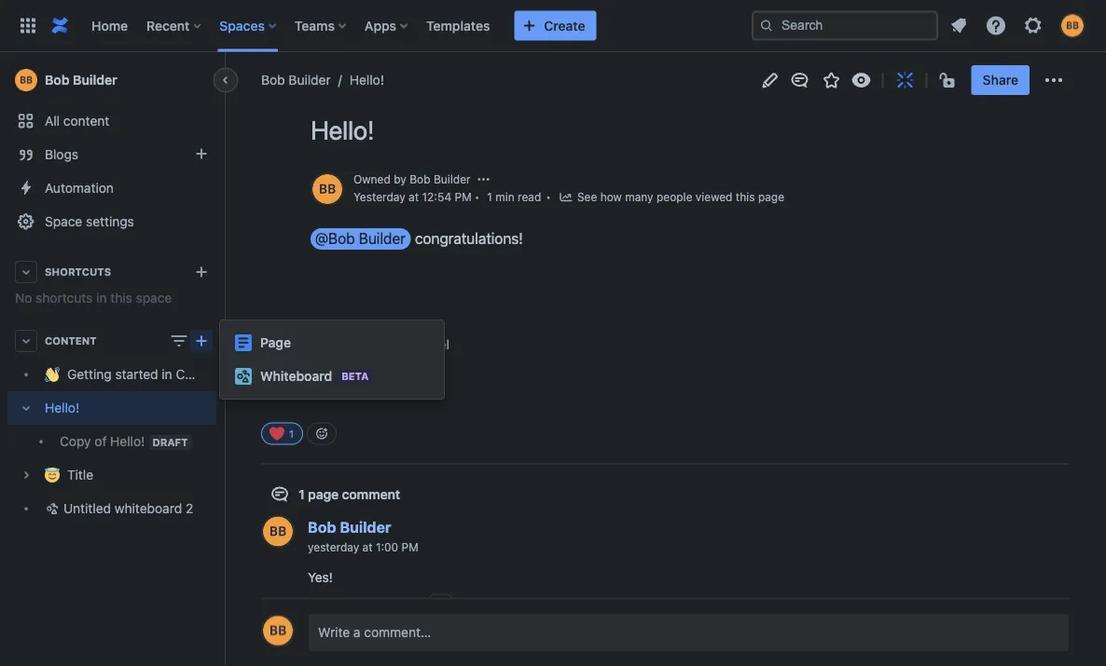 Task type: vqa. For each thing, say whether or not it's contained in the screenshot.
content
yes



Task type: locate. For each thing, give the bounding box(es) containing it.
1 vertical spatial in
[[162, 367, 172, 382]]

delete
[[387, 599, 421, 612]]

1 builder from the left
[[73, 72, 117, 88]]

1 horizontal spatial in
[[162, 367, 172, 382]]

0 horizontal spatial 1
[[288, 428, 295, 440]]

1
[[487, 191, 492, 204], [288, 428, 295, 440], [298, 487, 305, 502]]

tree inside space element
[[7, 358, 245, 526]]

bob inside space element
[[45, 72, 70, 88]]

1 horizontal spatial bob builder
[[261, 72, 331, 88]]

automation link
[[7, 172, 216, 205]]

bob builder link
[[7, 62, 216, 99], [261, 71, 331, 90]]

spaces
[[220, 18, 265, 33]]

create content image
[[190, 330, 213, 353]]

spaces button
[[214, 11, 283, 41]]

1 inside button
[[288, 428, 295, 440]]

recent button
[[141, 11, 208, 41]]

create
[[544, 18, 585, 33]]

bob builder down teams
[[261, 72, 331, 88]]

yesterday inside comment by bob builder comment
[[308, 541, 359, 554]]

bob up all
[[45, 72, 70, 88]]

0 vertical spatial this
[[736, 191, 755, 204]]

1 vertical spatial yesterday
[[308, 541, 359, 554]]

hello! link down global element
[[331, 71, 384, 90]]

apps button
[[359, 11, 415, 41]]

0 horizontal spatial builder
[[73, 72, 117, 88]]

help icon image
[[985, 14, 1007, 37]]

2 builder from the left
[[289, 72, 331, 88]]

0 horizontal spatial bob builder link
[[7, 62, 216, 99]]

draft
[[152, 437, 188, 449]]

1 vertical spatial hello! link
[[7, 392, 216, 425]]

shortcuts
[[45, 266, 111, 278]]

draft link
[[7, 425, 216, 459]]

content
[[63, 113, 109, 129]]

getting started in confluence
[[67, 367, 245, 382]]

a
[[353, 625, 361, 641]]

bob builder link up all content "link" at the top left of page
[[7, 62, 216, 99]]

in down shortcuts dropdown button
[[96, 291, 107, 306]]

yesterday at 12:54 pm
[[354, 191, 472, 204]]

2 vertical spatial hello!
[[45, 401, 79, 416]]

1 horizontal spatial bob
[[261, 72, 285, 88]]

pm right 1:00
[[402, 541, 418, 554]]

2 horizontal spatial 1
[[487, 191, 492, 204]]

viewed
[[696, 191, 733, 204]]

space element
[[0, 0, 1106, 667]]

0 vertical spatial yesterday
[[354, 191, 406, 204]]

bob
[[45, 72, 70, 88], [261, 72, 285, 88]]

pm
[[455, 191, 472, 204], [402, 541, 418, 554]]

1 right comment count icon
[[298, 487, 305, 502]]

bob builder up the all content
[[45, 72, 117, 88]]

all
[[45, 113, 60, 129]]

1 down 'whiteboard'
[[288, 428, 295, 440]]

1 bob from the left
[[45, 72, 70, 88]]

banner containing home
[[0, 0, 1106, 52]]

1 left min
[[487, 191, 492, 204]]

1 for 1
[[288, 428, 295, 440]]

hello!
[[350, 72, 384, 88], [311, 115, 374, 146], [45, 401, 79, 416]]

read
[[518, 191, 541, 204]]

1 vertical spatial page
[[308, 487, 339, 502]]

congratulations!
[[411, 229, 527, 247]]

content button
[[7, 325, 216, 358]]

group containing page
[[220, 321, 444, 399]]

0 vertical spatial in
[[96, 291, 107, 306]]

2 bob builder from the left
[[261, 72, 331, 88]]

1 horizontal spatial pm
[[455, 191, 472, 204]]

banner
[[0, 0, 1106, 52]]

1 vertical spatial at
[[362, 541, 373, 554]]

0 horizontal spatial at
[[362, 541, 373, 554]]

owned
[[354, 173, 391, 186]]

apps
[[365, 18, 396, 33]]

appswitcher icon image
[[17, 14, 39, 37]]

at left 12:54
[[409, 191, 419, 204]]

1 for 1 page comment
[[298, 487, 305, 502]]

templates
[[426, 18, 490, 33]]

in right started
[[162, 367, 172, 382]]

search image
[[759, 18, 774, 33]]

page
[[260, 335, 291, 351]]

1 horizontal spatial at
[[409, 191, 419, 204]]

:heart: image
[[270, 427, 285, 442], [270, 427, 285, 442]]

comment by bob builder comment
[[261, 515, 1069, 624]]

bob builder link inside space element
[[7, 62, 216, 99]]

1 horizontal spatial 1
[[298, 487, 305, 502]]

teams button
[[289, 11, 353, 41]]

yesterday up yes!
[[308, 541, 359, 554]]

0 vertical spatial hello!
[[350, 72, 384, 88]]

0 horizontal spatial in
[[96, 291, 107, 306]]

builder up content
[[73, 72, 117, 88]]

0 horizontal spatial bob
[[45, 72, 70, 88]]

title link
[[7, 459, 216, 493]]

blogs
[[45, 147, 78, 162]]

write
[[318, 625, 350, 641]]

all content
[[45, 113, 109, 129]]

0 horizontal spatial bob builder
[[45, 72, 117, 88]]

hello! up owned
[[311, 115, 374, 146]]

1 min read
[[487, 191, 541, 204]]

1 horizontal spatial this
[[736, 191, 755, 204]]

in inside getting started in confluence link
[[162, 367, 172, 382]]

confluence image
[[49, 14, 71, 37], [49, 14, 71, 37]]

page right comment count icon
[[308, 487, 339, 502]]

yes!
[[308, 570, 333, 585]]

title
[[67, 468, 93, 483]]

yesterday for yesterday at 12:54 pm
[[354, 191, 406, 204]]

star image
[[821, 69, 843, 91]]

tree containing getting started in confluence
[[7, 358, 245, 526]]

at left 1:00
[[362, 541, 373, 554]]

1 horizontal spatial page
[[758, 191, 784, 204]]

yesterday down owned by
[[354, 191, 406, 204]]

0 vertical spatial 1
[[487, 191, 492, 204]]

0 vertical spatial at
[[409, 191, 419, 204]]

page
[[758, 191, 784, 204], [308, 487, 339, 502]]

untitled
[[63, 501, 111, 517]]

hello! link down getting
[[7, 392, 216, 425]]

0 vertical spatial pm
[[455, 191, 472, 204]]

1 horizontal spatial builder
[[289, 72, 331, 88]]

0 horizontal spatial this
[[110, 291, 132, 306]]

in for started
[[162, 367, 172, 382]]

at inside comment by bob builder comment
[[362, 541, 373, 554]]

1 horizontal spatial hello! link
[[331, 71, 384, 90]]

this right viewed
[[736, 191, 755, 204]]

pm inside comment by bob builder comment
[[402, 541, 418, 554]]

no shortcuts in this space
[[15, 291, 172, 306]]

untitled whiteboard 2 link
[[7, 493, 216, 526]]

0 horizontal spatial pm
[[402, 541, 418, 554]]

1 vertical spatial 1
[[288, 428, 295, 440]]

many
[[625, 191, 654, 204]]

at
[[409, 191, 419, 204], [362, 541, 373, 554]]

create a blog image
[[190, 143, 213, 165]]

group
[[220, 321, 444, 399]]

no
[[15, 291, 32, 306]]

1 vertical spatial pm
[[402, 541, 418, 554]]

global element
[[11, 0, 748, 52]]

0 vertical spatial hello! link
[[331, 71, 384, 90]]

hello! down global element
[[350, 72, 384, 88]]

hello! down getting
[[45, 401, 79, 416]]

space
[[45, 214, 82, 229]]

home
[[91, 18, 128, 33]]

space settings link
[[7, 205, 216, 239]]

this
[[736, 191, 755, 204], [110, 291, 132, 306]]

started
[[115, 367, 158, 382]]

settings icon image
[[1022, 14, 1045, 37]]

0 horizontal spatial hello! link
[[7, 392, 216, 425]]

bob builder link down teams
[[261, 71, 331, 90]]

in
[[96, 291, 107, 306], [162, 367, 172, 382]]

shortcuts
[[36, 291, 93, 306]]

owned by
[[354, 173, 410, 186]]

see
[[577, 191, 597, 204]]

yesterday
[[354, 191, 406, 204], [308, 541, 359, 554]]

0 vertical spatial page
[[758, 191, 784, 204]]

tree
[[7, 358, 245, 526]]

bob builder
[[45, 72, 117, 88], [261, 72, 331, 88]]

2 vertical spatial 1
[[298, 487, 305, 502]]

1 for 1 min read
[[487, 191, 492, 204]]

builder down teams
[[289, 72, 331, 88]]

shortcuts button
[[7, 256, 216, 289]]

1 bob builder from the left
[[45, 72, 117, 88]]

1 vertical spatial this
[[110, 291, 132, 306]]

1 horizontal spatial bob builder link
[[261, 71, 331, 90]]

builder
[[73, 72, 117, 88], [289, 72, 331, 88]]

hello! link
[[331, 71, 384, 90], [7, 392, 216, 425]]

this down shortcuts dropdown button
[[110, 291, 132, 306]]

bob down spaces popup button
[[261, 72, 285, 88]]

all content link
[[7, 104, 216, 138]]

this inside space element
[[110, 291, 132, 306]]

page right viewed
[[758, 191, 784, 204]]

pm right 12:54
[[455, 191, 472, 204]]

see how many people viewed this page button
[[559, 189, 784, 208]]



Task type: describe. For each thing, give the bounding box(es) containing it.
people
[[657, 191, 693, 204]]

confluence
[[176, 367, 245, 382]]

home link
[[86, 11, 133, 41]]

whiteboard
[[115, 501, 182, 517]]

beta
[[342, 371, 369, 383]]

pm for yesterday at 1:00 pm
[[402, 541, 418, 554]]

templates link
[[421, 11, 496, 41]]

Search field
[[752, 11, 938, 41]]

comment count icon image
[[261, 484, 291, 506]]

comment
[[342, 487, 400, 502]]

label
[[421, 337, 449, 352]]

1:00
[[376, 541, 398, 554]]

bob builder inside space element
[[45, 72, 117, 88]]

2 bob from the left
[[261, 72, 285, 88]]

see how many people viewed this page
[[577, 191, 784, 204]]

at for 1:00
[[362, 541, 373, 554]]

0 horizontal spatial page
[[308, 487, 339, 502]]

edit this page image
[[759, 69, 781, 91]]

getting
[[67, 367, 112, 382]]

reply link
[[308, 598, 337, 614]]

add label
[[393, 337, 449, 352]]

comment…
[[364, 625, 431, 641]]

settings
[[86, 214, 134, 229]]

how
[[600, 191, 622, 204]]

1 page comment
[[298, 487, 400, 502]]

teams
[[295, 18, 335, 33]]

whiteboard
[[260, 369, 332, 384]]

at for 12:54
[[409, 191, 419, 204]]

untitled whiteboard 2
[[63, 501, 193, 517]]

in for shortcuts
[[96, 291, 107, 306]]

getting started in confluence link
[[7, 358, 245, 392]]

1 button
[[261, 423, 303, 445]]

hello! tree item
[[7, 392, 216, 459]]

create button
[[514, 11, 597, 41]]

yesterday at 1:00 pm
[[308, 541, 418, 554]]

2
[[186, 501, 193, 517]]

12:54
[[422, 191, 452, 204]]

blogs link
[[7, 138, 216, 172]]

space settings
[[45, 214, 134, 229]]

add
[[393, 337, 417, 352]]

pm for yesterday at 12:54 pm
[[455, 191, 472, 204]]

builder inside space element
[[73, 72, 117, 88]]

content
[[45, 335, 97, 347]]

this inside button
[[736, 191, 755, 204]]

by
[[394, 173, 407, 186]]

automation
[[45, 180, 114, 196]]

page link
[[220, 326, 444, 360]]

notification icon image
[[948, 14, 970, 37]]

recent
[[147, 18, 190, 33]]

delete link
[[387, 598, 421, 614]]

reply
[[308, 599, 337, 612]]

hello! inside tree item
[[45, 401, 79, 416]]

write a comment…
[[318, 625, 431, 641]]

whiteboard beta
[[260, 369, 369, 384]]

1 vertical spatial hello!
[[311, 115, 374, 146]]

space
[[136, 291, 172, 306]]

yesterday for yesterday at 1:00 pm
[[308, 541, 359, 554]]

page inside button
[[758, 191, 784, 204]]

write a comment… button
[[309, 615, 1069, 652]]

min
[[496, 191, 515, 204]]



